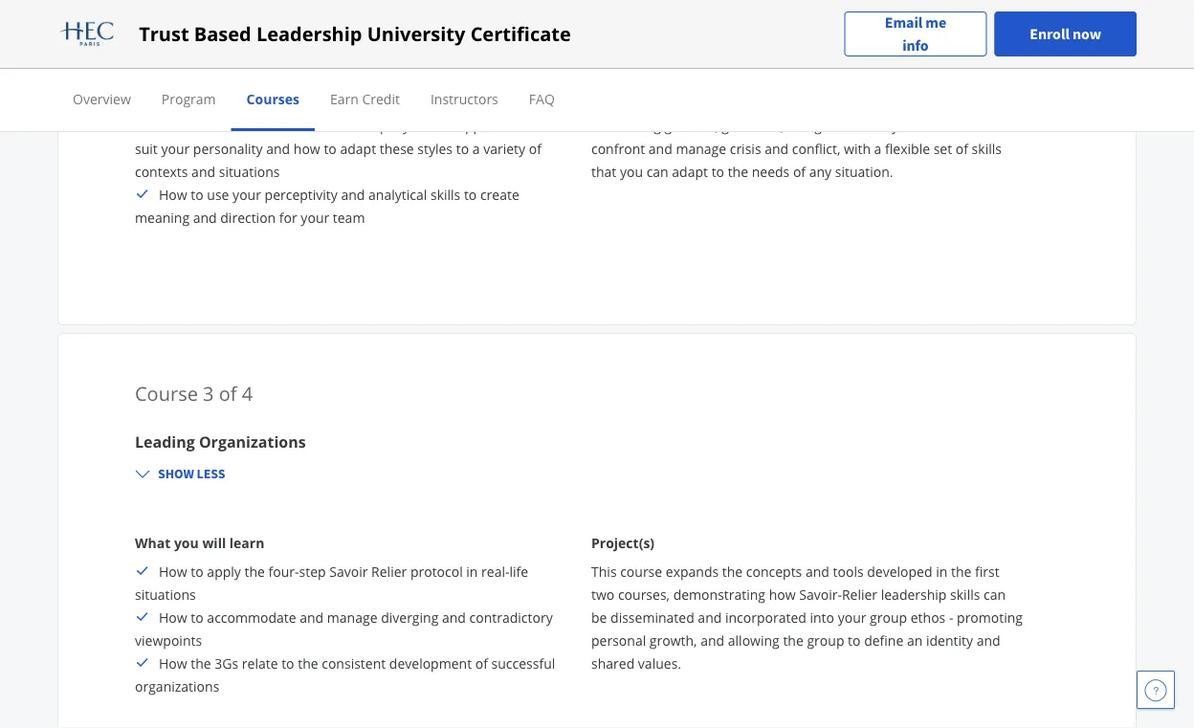 Task type: locate. For each thing, give the bounding box(es) containing it.
others
[[402, 70, 442, 89]]

adapt left these
[[340, 139, 376, 157]]

being
[[626, 116, 661, 134]]

with up credit
[[371, 70, 398, 89]]

group down 'into'
[[807, 631, 844, 649]]

how down concepts
[[769, 585, 796, 603]]

how for use
[[159, 185, 187, 203]]

a up the situation.
[[874, 139, 882, 157]]

1 vertical spatial this
[[591, 562, 617, 580]]

skills right set
[[972, 139, 1002, 157]]

email
[[885, 13, 923, 32]]

1 vertical spatial situations
[[135, 585, 196, 603]]

crisis
[[730, 139, 761, 157]]

0 horizontal spatial with
[[371, 70, 398, 89]]

skills down first at bottom
[[950, 585, 980, 603]]

show less button
[[127, 456, 233, 491]]

of left successful
[[475, 654, 488, 672]]

trust
[[139, 21, 189, 47]]

will for 3gs
[[202, 533, 226, 552]]

manage down genuine,
[[676, 139, 726, 157]]

what you will learn for the
[[135, 533, 264, 552]]

1 horizontal spatial can
[[984, 585, 1006, 603]]

relier down tools
[[842, 585, 878, 603]]

0 horizontal spatial relier
[[371, 562, 407, 580]]

leadership down developed
[[881, 585, 947, 603]]

how up organizations
[[159, 654, 187, 672]]

this inside this course focuses on the techniques and knowledge required for effective team working. by building your leadership style around the 3gs - being genuine, generous, and generative - you'll learn to confront and manage crisis and conflict, with a flexible set of skills that you can adapt to the needs of any situation.
[[591, 70, 617, 89]]

step
[[299, 562, 326, 580]]

your
[[518, 70, 546, 89], [813, 93, 842, 111], [161, 139, 190, 157], [233, 185, 261, 203], [301, 208, 329, 226], [838, 608, 866, 626]]

adapt inside this course focuses on the techniques and knowledge required for effective team working. by building your leadership style around the 3gs - being genuine, generous, and generative - you'll learn to confront and manage crisis and conflict, with a flexible set of skills that you can adapt to the needs of any situation.
[[672, 162, 708, 180]]

1 vertical spatial what you will learn
[[135, 533, 264, 552]]

earn credit
[[330, 89, 400, 108]]

learn for first
[[229, 533, 264, 552]]

1 course from the top
[[620, 70, 662, 89]]

course
[[620, 70, 662, 89], [620, 562, 662, 580]]

real-
[[481, 562, 510, 580]]

0 vertical spatial leadership
[[845, 93, 911, 111]]

0 horizontal spatial how
[[294, 139, 320, 157]]

set
[[934, 139, 952, 157]]

for down perceptivity
[[279, 208, 297, 226]]

0 vertical spatial what you will learn
[[135, 42, 264, 60]]

0 vertical spatial adapt
[[340, 139, 376, 157]]

course inside this course focuses on the techniques and knowledge required for effective team working. by building your leadership style around the 3gs - being genuine, generous, and generative - you'll learn to confront and manage crisis and conflict, with a flexible set of skills that you can adapt to the needs of any situation.
[[620, 70, 662, 89]]

learn up set
[[927, 116, 959, 134]]

to left apply
[[191, 562, 204, 580]]

3gs
[[591, 116, 615, 134], [215, 654, 238, 672]]

will up "work"
[[202, 42, 226, 60]]

and down how to apply the four-step savoir relier protocol in real-life situations
[[300, 608, 324, 626]]

how to apply the four-step savoir relier protocol in real-life situations
[[135, 562, 528, 603]]

how inside how to accommodate and manage diverging and contradictory viewpoints
[[159, 608, 187, 626]]

1 what from the top
[[135, 42, 171, 60]]

you'll
[[892, 116, 924, 134]]

4 how from the top
[[159, 562, 187, 580]]

0 horizontal spatial for
[[279, 208, 297, 226]]

how up meaning
[[159, 185, 187, 203]]

to up viewpoints
[[191, 608, 204, 626]]

life
[[510, 562, 528, 580]]

2 vertical spatial you
[[174, 533, 199, 552]]

0 vertical spatial course
[[620, 70, 662, 89]]

1 vertical spatial course
[[620, 562, 662, 580]]

0 vertical spatial 3gs
[[591, 116, 615, 134]]

enroll now
[[1030, 24, 1101, 44]]

0 vertical spatial with
[[371, 70, 398, 89]]

how inside the how the 3gs relate to the consistent development of successful organizations
[[159, 654, 187, 672]]

techniques
[[761, 70, 829, 89]]

help center image
[[1144, 678, 1167, 701]]

1 this from the top
[[591, 70, 617, 89]]

0 horizontal spatial adapt
[[340, 139, 376, 157]]

course for team
[[620, 70, 662, 89]]

relier right savoir
[[371, 562, 407, 580]]

the right on
[[737, 70, 757, 89]]

be
[[591, 608, 607, 626]]

this up 'effective' at the top of page
[[591, 70, 617, 89]]

you for how to use your perceptivity and analytical skills to create meaning and direction for your team
[[174, 42, 199, 60]]

1 vertical spatial how
[[769, 585, 796, 603]]

1 vertical spatial team
[[333, 208, 365, 226]]

0 vertical spatial group
[[870, 608, 907, 626]]

and down building
[[787, 116, 811, 134]]

how inside how to work openly and honestly with others to increase your self-awareness and improve relational intelligence how to combine different leadership styles and approaches to suit your personality and how to adapt these styles to a variety of contexts and situations
[[294, 139, 320, 157]]

2 vertical spatial learn
[[229, 533, 264, 552]]

1 horizontal spatial team
[[648, 93, 680, 111]]

an
[[907, 631, 923, 649]]

how
[[159, 70, 187, 89], [159, 116, 187, 134], [159, 185, 187, 203], [159, 562, 187, 580], [159, 608, 187, 626], [159, 654, 187, 672]]

to inside how to apply the four-step savoir relier protocol in real-life situations
[[191, 562, 204, 580]]

0 vertical spatial will
[[202, 42, 226, 60]]

1 horizontal spatial situations
[[219, 162, 280, 180]]

2 this from the top
[[591, 562, 617, 580]]

course inside this course expands the concepts and tools developed in the first two courses, demonstrating how savoir-relier leadership skills can be disseminated and incorporated into your group ethos - promoting personal growth, and allowing the group to define an identity and shared values.
[[620, 562, 662, 580]]

and up use
[[191, 162, 215, 180]]

faq link
[[529, 89, 555, 108]]

to left use
[[191, 185, 204, 203]]

in right developed
[[936, 562, 948, 580]]

1 vertical spatial relier
[[842, 585, 878, 603]]

organizations
[[135, 677, 219, 695]]

how up viewpoints
[[159, 608, 187, 626]]

2 course from the top
[[620, 562, 662, 580]]

team up being
[[648, 93, 680, 111]]

6 how from the top
[[159, 654, 187, 672]]

1 a from the left
[[472, 139, 480, 157]]

by
[[740, 93, 756, 111]]

to up instructors
[[445, 70, 458, 89]]

2 what from the top
[[135, 533, 171, 552]]

1 vertical spatial will
[[202, 533, 226, 552]]

1 horizontal spatial relier
[[842, 585, 878, 603]]

leadership inside how to work openly and honestly with others to increase your self-awareness and improve relational intelligence how to combine different leadership styles and approaches to suit your personality and how to adapt these styles to a variety of contexts and situations
[[322, 116, 388, 134]]

styles down intelligence
[[392, 116, 427, 134]]

0 horizontal spatial manage
[[327, 608, 378, 626]]

- up "identity"
[[949, 608, 953, 626]]

adapt inside how to work openly and honestly with others to increase your self-awareness and improve relational intelligence how to combine different leadership styles and approaches to suit your personality and how to adapt these styles to a variety of contexts and situations
[[340, 139, 376, 157]]

and right diverging
[[442, 608, 466, 626]]

a inside this course focuses on the techniques and knowledge required for effective team working. by building your leadership style around the 3gs - being genuine, generous, and generative - you'll learn to confront and manage crisis and conflict, with a flexible set of skills that you can adapt to the needs of any situation.
[[874, 139, 882, 157]]

0 vertical spatial team
[[648, 93, 680, 111]]

the inside how to apply the four-step savoir relier protocol in real-life situations
[[245, 562, 265, 580]]

learn up apply
[[229, 533, 264, 552]]

this course focuses on the techniques and knowledge required for effective team working. by building your leadership style around the 3gs - being genuine, generous, and generative - you'll learn to confront and manage crisis and conflict, with a flexible set of skills that you can adapt to the needs of any situation.
[[591, 70, 1016, 180]]

this up "two" on the bottom
[[591, 562, 617, 580]]

ethos
[[911, 608, 946, 626]]

a left variety
[[472, 139, 480, 157]]

2 vertical spatial skills
[[950, 585, 980, 603]]

1 how from the top
[[159, 70, 187, 89]]

personal
[[591, 631, 646, 649]]

1 vertical spatial with
[[844, 139, 871, 157]]

courses,
[[618, 585, 670, 603]]

working.
[[683, 93, 737, 111]]

now
[[1073, 24, 1101, 44]]

1 vertical spatial adapt
[[672, 162, 708, 180]]

0 horizontal spatial a
[[472, 139, 480, 157]]

with inside how to work openly and honestly with others to increase your self-awareness and improve relational intelligence how to combine different leadership styles and approaches to suit your personality and how to adapt these styles to a variety of contexts and situations
[[371, 70, 398, 89]]

in inside how to apply the four-step savoir relier protocol in real-life situations
[[466, 562, 478, 580]]

team inside this course focuses on the techniques and knowledge required for effective team working. by building your leadership style around the 3gs - being genuine, generous, and generative - you'll learn to confront and manage crisis and conflict, with a flexible set of skills that you can adapt to the needs of any situation.
[[648, 93, 680, 111]]

adapt down genuine,
[[672, 162, 708, 180]]

this for this course expands the concepts and tools developed in the first two courses, demonstrating how savoir-relier leadership skills can be disseminated and incorporated into your group ethos - promoting personal growth, and allowing the group to define an identity and shared values.
[[591, 562, 617, 580]]

can down being
[[647, 162, 669, 180]]

your up generative
[[813, 93, 842, 111]]

1 vertical spatial learn
[[927, 116, 959, 134]]

-
[[619, 116, 623, 134], [884, 116, 888, 134], [949, 608, 953, 626]]

generative
[[815, 116, 881, 134]]

relier inside how to apply the four-step savoir relier protocol in real-life situations
[[371, 562, 407, 580]]

and right growth,
[[701, 631, 725, 649]]

3gs down 'effective' at the top of page
[[591, 116, 615, 134]]

skills inside this course focuses on the techniques and knowledge required for effective team working. by building your leadership style around the 3gs - being genuine, generous, and generative - you'll learn to confront and manage crisis and conflict, with a flexible set of skills that you can adapt to the needs of any situation.
[[972, 139, 1002, 157]]

situations down personality
[[219, 162, 280, 180]]

you down confront at the top of page
[[620, 162, 643, 180]]

0 vertical spatial how
[[294, 139, 320, 157]]

self-
[[135, 93, 161, 111]]

2 a from the left
[[874, 139, 882, 157]]

1 vertical spatial 3gs
[[215, 654, 238, 672]]

0 vertical spatial manage
[[676, 139, 726, 157]]

1 horizontal spatial manage
[[676, 139, 726, 157]]

how the 3gs relate to the consistent development of successful organizations
[[135, 654, 555, 695]]

group
[[870, 608, 907, 626], [807, 631, 844, 649]]

2 what you will learn from the top
[[135, 533, 264, 552]]

1 vertical spatial skills
[[431, 185, 461, 203]]

0 vertical spatial situations
[[219, 162, 280, 180]]

5 how from the top
[[159, 608, 187, 626]]

how to work openly and honestly with others to increase your self-awareness and improve relational intelligence how to combine different leadership styles and approaches to suit your personality and how to adapt these styles to a variety of contexts and situations
[[135, 70, 547, 180]]

2 will from the top
[[202, 533, 226, 552]]

1 vertical spatial manage
[[327, 608, 378, 626]]

savoir
[[329, 562, 368, 580]]

1 vertical spatial leadership
[[322, 116, 388, 134]]

what you will learn up "work"
[[135, 42, 264, 60]]

flexible
[[885, 139, 930, 157]]

to left define
[[848, 631, 861, 649]]

the down crisis
[[728, 162, 748, 180]]

0 vertical spatial for
[[989, 70, 1007, 89]]

1 vertical spatial you
[[620, 162, 643, 180]]

skills inside how to use your perceptivity and analytical skills to create meaning and direction for your team
[[431, 185, 461, 203]]

course up 'courses,'
[[620, 562, 662, 580]]

how up program link
[[159, 70, 187, 89]]

to down faq link
[[534, 116, 547, 134]]

viewpoints
[[135, 631, 202, 649]]

group up define
[[870, 608, 907, 626]]

this
[[591, 70, 617, 89], [591, 562, 617, 580]]

1 horizontal spatial 3gs
[[591, 116, 615, 134]]

leadership inside this course focuses on the techniques and knowledge required for effective team working. by building your leadership style around the 3gs - being genuine, generous, and generative - you'll learn to confront and manage crisis and conflict, with a flexible set of skills that you can adapt to the needs of any situation.
[[845, 93, 911, 111]]

the
[[737, 70, 757, 89], [996, 93, 1016, 111], [728, 162, 748, 180], [245, 562, 265, 580], [722, 562, 743, 580], [951, 562, 972, 580], [783, 631, 804, 649], [191, 654, 211, 672], [298, 654, 318, 672]]

conflict,
[[792, 139, 841, 157]]

can up promoting
[[984, 585, 1006, 603]]

styles
[[392, 116, 427, 134], [417, 139, 453, 157]]

what up 'self-' on the left top
[[135, 42, 171, 60]]

manage inside this course focuses on the techniques and knowledge required for effective team working. by building your leadership style around the 3gs - being genuine, generous, and generative - you'll learn to confront and manage crisis and conflict, with a flexible set of skills that you can adapt to the needs of any situation.
[[676, 139, 726, 157]]

earn credit link
[[330, 89, 400, 108]]

contexts
[[135, 162, 188, 180]]

1 will from the top
[[202, 42, 226, 60]]

1 horizontal spatial with
[[844, 139, 871, 157]]

earn
[[330, 89, 359, 108]]

style
[[914, 93, 943, 111]]

0 horizontal spatial team
[[333, 208, 365, 226]]

the up demonstrating
[[722, 562, 743, 580]]

the left four-
[[245, 562, 265, 580]]

course
[[135, 380, 198, 406]]

how for apply
[[159, 562, 187, 580]]

what down show
[[135, 533, 171, 552]]

3
[[203, 380, 214, 406]]

1 in from the left
[[466, 562, 478, 580]]

promoting
[[957, 608, 1023, 626]]

skills inside this course expands the concepts and tools developed in the first two courses, demonstrating how savoir-relier leadership skills can be disseminated and incorporated into your group ethos - promoting personal growth, and allowing the group to define an identity and shared values.
[[950, 585, 980, 603]]

0 horizontal spatial can
[[647, 162, 669, 180]]

1 vertical spatial can
[[984, 585, 1006, 603]]

courses
[[246, 89, 299, 108]]

1 vertical spatial group
[[807, 631, 844, 649]]

3 how from the top
[[159, 185, 187, 203]]

team down perceptivity
[[333, 208, 365, 226]]

how inside how to use your perceptivity and analytical skills to create meaning and direction for your team
[[159, 185, 187, 203]]

learn up openly
[[229, 42, 264, 60]]

0 vertical spatial learn
[[229, 42, 264, 60]]

0 horizontal spatial situations
[[135, 585, 196, 603]]

for up around
[[989, 70, 1007, 89]]

0 vertical spatial what
[[135, 42, 171, 60]]

for inside how to use your perceptivity and analytical skills to create meaning and direction for your team
[[279, 208, 297, 226]]

to up program link
[[191, 70, 204, 89]]

1 horizontal spatial in
[[936, 562, 948, 580]]

demonstrating
[[673, 585, 766, 603]]

1 horizontal spatial a
[[874, 139, 882, 157]]

0 vertical spatial can
[[647, 162, 669, 180]]

- left being
[[619, 116, 623, 134]]

allowing
[[728, 631, 780, 649]]

this inside this course expands the concepts and tools developed in the first two courses, demonstrating how savoir-relier leadership skills can be disseminated and incorporated into your group ethos - promoting personal growth, and allowing the group to define an identity and shared values.
[[591, 562, 617, 580]]

1 vertical spatial what
[[135, 533, 171, 552]]

to down around
[[963, 116, 976, 134]]

will up apply
[[202, 533, 226, 552]]

work
[[207, 70, 238, 89]]

awareness
[[161, 93, 228, 111]]

and down being
[[649, 139, 672, 157]]

2 vertical spatial leadership
[[881, 585, 947, 603]]

of right set
[[956, 139, 968, 157]]

1 what you will learn from the top
[[135, 42, 264, 60]]

in
[[466, 562, 478, 580], [936, 562, 948, 580]]

0 vertical spatial you
[[174, 42, 199, 60]]

0 vertical spatial this
[[591, 70, 617, 89]]

your right 'into'
[[838, 608, 866, 626]]

how for 3gs
[[159, 654, 187, 672]]

2 horizontal spatial -
[[949, 608, 953, 626]]

different
[[265, 116, 319, 134]]

1 vertical spatial styles
[[417, 139, 453, 157]]

around
[[947, 93, 992, 111]]

0 horizontal spatial 3gs
[[215, 654, 238, 672]]

how inside how to apply the four-step savoir relier protocol in real-life situations
[[159, 562, 187, 580]]

in left real-
[[466, 562, 478, 580]]

of right variety
[[529, 139, 542, 157]]

this for this course focuses on the techniques and knowledge required for effective team working. by building your leadership style around the 3gs - being genuine, generous, and generative - you'll learn to confront and manage crisis and conflict, with a flexible set of skills that you can adapt to the needs of any situation.
[[591, 70, 617, 89]]

how down the different
[[294, 139, 320, 157]]

- left you'll
[[884, 116, 888, 134]]

university
[[367, 21, 465, 47]]

1 horizontal spatial -
[[884, 116, 888, 134]]

styles right these
[[417, 139, 453, 157]]

manage down how to apply the four-step savoir relier protocol in real-life situations
[[327, 608, 378, 626]]

3gs left "relate"
[[215, 654, 238, 672]]

can
[[647, 162, 669, 180], [984, 585, 1006, 603]]

leadership
[[845, 93, 911, 111], [322, 116, 388, 134], [881, 585, 947, 603]]

team
[[648, 93, 680, 111], [333, 208, 365, 226]]

show less
[[158, 465, 225, 482]]

of
[[529, 139, 542, 157], [956, 139, 968, 157], [793, 162, 806, 180], [219, 380, 237, 406], [475, 654, 488, 672]]

2 in from the left
[[936, 562, 948, 580]]

program link
[[162, 89, 216, 108]]

that
[[591, 162, 616, 180]]

1 horizontal spatial for
[[989, 70, 1007, 89]]

and down instructors
[[430, 116, 454, 134]]

1 vertical spatial for
[[279, 208, 297, 226]]

team inside how to use your perceptivity and analytical skills to create meaning and direction for your team
[[333, 208, 365, 226]]

situations up viewpoints
[[135, 585, 196, 603]]

1 horizontal spatial adapt
[[672, 162, 708, 180]]

manage inside how to accommodate and manage diverging and contradictory viewpoints
[[327, 608, 378, 626]]

what for how the 3gs relate to the consistent development of successful organizations
[[135, 533, 171, 552]]

0 vertical spatial relier
[[371, 562, 407, 580]]

to right "relate"
[[282, 654, 294, 672]]

increase
[[462, 70, 514, 89]]

you up the program
[[174, 42, 199, 60]]

what you will learn for to
[[135, 42, 264, 60]]

1 horizontal spatial how
[[769, 585, 796, 603]]

and left analytical
[[341, 185, 365, 203]]

and down demonstrating
[[698, 608, 722, 626]]

tools
[[833, 562, 864, 580]]

0 horizontal spatial in
[[466, 562, 478, 580]]

learn for effective
[[229, 42, 264, 60]]

what you will learn
[[135, 42, 264, 60], [135, 533, 264, 552]]

you down show less on the bottom of page
[[174, 533, 199, 552]]

first
[[975, 562, 1000, 580]]

with up the situation.
[[844, 139, 871, 157]]

0 vertical spatial skills
[[972, 139, 1002, 157]]

1 horizontal spatial group
[[870, 608, 907, 626]]

course up 'effective' at the top of page
[[620, 70, 662, 89]]



Task type: describe. For each thing, give the bounding box(es) containing it.
less
[[197, 465, 225, 482]]

personality
[[193, 139, 263, 157]]

credit
[[362, 89, 400, 108]]

to down awareness
[[191, 116, 204, 134]]

certificate
[[470, 21, 571, 47]]

consistent
[[322, 654, 386, 672]]

use
[[207, 185, 229, 203]]

and down the different
[[266, 139, 290, 157]]

and up improve
[[287, 70, 311, 89]]

diverging
[[381, 608, 439, 626]]

to left needs
[[712, 162, 724, 180]]

relational
[[314, 93, 373, 111]]

0 horizontal spatial -
[[619, 116, 623, 134]]

savoir-
[[799, 585, 842, 603]]

to left "create"
[[464, 185, 477, 203]]

the down incorporated
[[783, 631, 804, 649]]

growth,
[[650, 631, 697, 649]]

to down approaches
[[456, 139, 469, 157]]

enroll
[[1030, 24, 1070, 44]]

direction
[[220, 208, 276, 226]]

how for accommodate
[[159, 608, 187, 626]]

leading organizations
[[135, 432, 306, 452]]

these
[[380, 139, 414, 157]]

and down promoting
[[977, 631, 1001, 649]]

situations inside how to work openly and honestly with others to increase your self-awareness and improve relational intelligence how to combine different leadership styles and approaches to suit your personality and how to adapt these styles to a variety of contexts and situations
[[219, 162, 280, 180]]

improve
[[259, 93, 311, 111]]

genuine,
[[665, 116, 718, 134]]

learn inside this course focuses on the techniques and knowledge required for effective team working. by building your leadership style around the 3gs - being genuine, generous, and generative - you'll learn to confront and manage crisis and conflict, with a flexible set of skills that you can adapt to the needs of any situation.
[[927, 116, 959, 134]]

to inside the how the 3gs relate to the consistent development of successful organizations
[[282, 654, 294, 672]]

- inside this course expands the concepts and tools developed in the first two courses, demonstrating how savoir-relier leadership skills can be disseminated and incorporated into your group ethos - promoting personal growth, and allowing the group to define an identity and shared values.
[[949, 608, 953, 626]]

faq
[[529, 89, 555, 108]]

program
[[162, 89, 216, 108]]

into
[[810, 608, 834, 626]]

leading
[[135, 432, 195, 452]]

and up savoir-
[[806, 562, 830, 580]]

expands
[[666, 562, 719, 580]]

meaning
[[135, 208, 190, 226]]

your up direction
[[233, 185, 261, 203]]

2 how from the top
[[159, 116, 187, 134]]

leadership
[[256, 21, 362, 47]]

show
[[158, 465, 194, 482]]

me
[[926, 13, 946, 32]]

suit
[[135, 139, 158, 157]]

how to use your perceptivity and analytical skills to create meaning and direction for your team
[[135, 185, 519, 226]]

on
[[717, 70, 733, 89]]

email me info
[[885, 13, 946, 55]]

define
[[864, 631, 904, 649]]

openly
[[242, 70, 284, 89]]

hec paris image
[[57, 19, 116, 49]]

to down relational
[[324, 139, 337, 157]]

and up combine
[[231, 93, 255, 111]]

disseminated
[[611, 608, 694, 626]]

building
[[759, 93, 810, 111]]

you for how the 3gs relate to the consistent development of successful organizations
[[174, 533, 199, 552]]

you inside this course focuses on the techniques and knowledge required for effective team working. by building your leadership style around the 3gs - being genuine, generous, and generative - you'll learn to confront and manage crisis and conflict, with a flexible set of skills that you can adapt to the needs of any situation.
[[620, 162, 643, 180]]

the right around
[[996, 93, 1016, 111]]

knowledge
[[860, 70, 928, 89]]

contradictory
[[469, 608, 553, 626]]

and up generative
[[833, 70, 857, 89]]

of inside the how the 3gs relate to the consistent development of successful organizations
[[475, 654, 488, 672]]

3gs inside this course focuses on the techniques and knowledge required for effective team working. by building your leadership style around the 3gs - being genuine, generous, and generative - you'll learn to confront and manage crisis and conflict, with a flexible set of skills that you can adapt to the needs of any situation.
[[591, 116, 615, 134]]

effective
[[591, 93, 644, 111]]

what for how to use your perceptivity and analytical skills to create meaning and direction for your team
[[135, 42, 171, 60]]

of left any
[[793, 162, 806, 180]]

perceptivity
[[265, 185, 338, 203]]

your up faq
[[518, 70, 546, 89]]

0 vertical spatial styles
[[392, 116, 427, 134]]

your down perceptivity
[[301, 208, 329, 226]]

3gs inside the how the 3gs relate to the consistent development of successful organizations
[[215, 654, 238, 672]]

relier inside this course expands the concepts and tools developed in the first two courses, demonstrating how savoir-relier leadership skills can be disseminated and incorporated into your group ethos - promoting personal growth, and allowing the group to define an identity and shared values.
[[842, 585, 878, 603]]

developed
[[867, 562, 933, 580]]

to inside this course expands the concepts and tools developed in the first two courses, demonstrating how savoir-relier leadership skills can be disseminated and incorporated into your group ethos - promoting personal growth, and allowing the group to define an identity and shared values.
[[848, 631, 861, 649]]

successful
[[491, 654, 555, 672]]

honestly
[[315, 70, 368, 89]]

your inside this course expands the concepts and tools developed in the first two courses, demonstrating how savoir-relier leadership skills can be disseminated and incorporated into your group ethos - promoting personal growth, and allowing the group to define an identity and shared values.
[[838, 608, 866, 626]]

project(s)
[[591, 533, 655, 552]]

and up needs
[[765, 139, 789, 157]]

how for work
[[159, 70, 187, 89]]

4
[[242, 380, 253, 406]]

needs
[[752, 162, 790, 180]]

how to accommodate and manage diverging and contradictory viewpoints
[[135, 608, 553, 649]]

0 horizontal spatial group
[[807, 631, 844, 649]]

variety
[[483, 139, 525, 157]]

four-
[[268, 562, 299, 580]]

your inside this course focuses on the techniques and knowledge required for effective team working. by building your leadership style around the 3gs - being genuine, generous, and generative - you'll learn to confront and manage crisis and conflict, with a flexible set of skills that you can adapt to the needs of any situation.
[[813, 93, 842, 111]]

with inside this course focuses on the techniques and knowledge required for effective team working. by building your leadership style around the 3gs - being genuine, generous, and generative - you'll learn to confront and manage crisis and conflict, with a flexible set of skills that you can adapt to the needs of any situation.
[[844, 139, 871, 157]]

organizations
[[199, 432, 306, 452]]

relate
[[242, 654, 278, 672]]

instructors link
[[431, 89, 498, 108]]

and down use
[[193, 208, 217, 226]]

protocol
[[410, 562, 463, 580]]

info
[[903, 36, 929, 55]]

a inside how to work openly and honestly with others to increase your self-awareness and improve relational intelligence how to combine different leadership styles and approaches to suit your personality and how to adapt these styles to a variety of contexts and situations
[[472, 139, 480, 157]]

can inside this course expands the concepts and tools developed in the first two courses, demonstrating how savoir-relier leadership skills can be disseminated and incorporated into your group ethos - promoting personal growth, and allowing the group to define an identity and shared values.
[[984, 585, 1006, 603]]

intelligence
[[377, 93, 448, 111]]

required
[[931, 70, 985, 89]]

any
[[809, 162, 832, 180]]

certificate menu element
[[57, 69, 1137, 131]]

trust based leadership university certificate
[[139, 21, 571, 47]]

approaches
[[458, 116, 531, 134]]

create
[[480, 185, 519, 203]]

accommodate
[[207, 608, 296, 626]]

the left first at bottom
[[951, 562, 972, 580]]

values.
[[638, 654, 681, 672]]

will for use
[[202, 42, 226, 60]]

the left consistent
[[298, 654, 318, 672]]

situations inside how to apply the four-step savoir relier protocol in real-life situations
[[135, 585, 196, 603]]

the up organizations
[[191, 654, 211, 672]]

how inside this course expands the concepts and tools developed in the first two courses, demonstrating how savoir-relier leadership skills can be disseminated and incorporated into your group ethos - promoting personal growth, and allowing the group to define an identity and shared values.
[[769, 585, 796, 603]]

based
[[194, 21, 251, 47]]

leadership inside this course expands the concepts and tools developed in the first two courses, demonstrating how savoir-relier leadership skills can be disseminated and incorporated into your group ethos - promoting personal growth, and allowing the group to define an identity and shared values.
[[881, 585, 947, 603]]

of inside how to work openly and honestly with others to increase your self-awareness and improve relational intelligence how to combine different leadership styles and approaches to suit your personality and how to adapt these styles to a variety of contexts and situations
[[529, 139, 542, 157]]

apply
[[207, 562, 241, 580]]

shared
[[591, 654, 635, 672]]

confront
[[591, 139, 645, 157]]

your up 'contexts'
[[161, 139, 190, 157]]

enroll now button
[[994, 11, 1137, 56]]

can inside this course focuses on the techniques and knowledge required for effective team working. by building your leadership style around the 3gs - being genuine, generous, and generative - you'll learn to confront and manage crisis and conflict, with a flexible set of skills that you can adapt to the needs of any situation.
[[647, 162, 669, 180]]

to inside how to accommodate and manage diverging and contradictory viewpoints
[[191, 608, 204, 626]]

for inside this course focuses on the techniques and knowledge required for effective team working. by building your leadership style around the 3gs - being genuine, generous, and generative - you'll learn to confront and manage crisis and conflict, with a flexible set of skills that you can adapt to the needs of any situation.
[[989, 70, 1007, 89]]

this course expands the concepts and tools developed in the first two courses, demonstrating how savoir-relier leadership skills can be disseminated and incorporated into your group ethos - promoting personal growth, and allowing the group to define an identity and shared values.
[[591, 562, 1023, 672]]

in inside this course expands the concepts and tools developed in the first two courses, demonstrating how savoir-relier leadership skills can be disseminated and incorporated into your group ethos - promoting personal growth, and allowing the group to define an identity and shared values.
[[936, 562, 948, 580]]

combine
[[207, 116, 261, 134]]

analytical
[[368, 185, 427, 203]]

two
[[591, 585, 615, 603]]

instructors
[[431, 89, 498, 108]]

course for two
[[620, 562, 662, 580]]

incorporated
[[725, 608, 807, 626]]

generous,
[[722, 116, 784, 134]]

of right 3
[[219, 380, 237, 406]]



Task type: vqa. For each thing, say whether or not it's contained in the screenshot.
most
no



